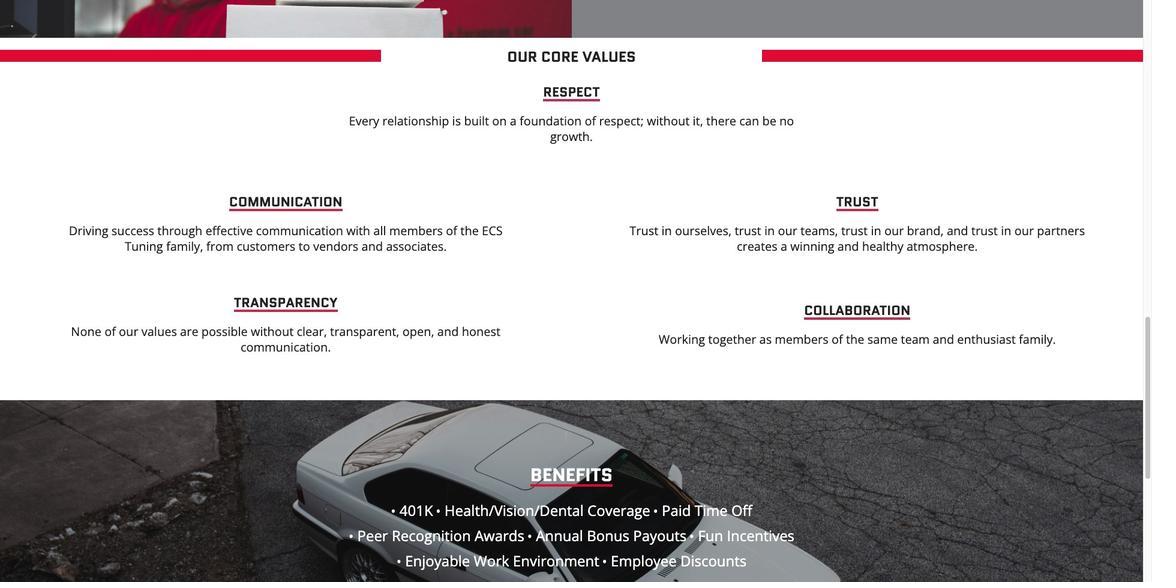 Task type: locate. For each thing, give the bounding box(es) containing it.
0 horizontal spatial the
[[461, 223, 479, 239]]

without down the transparency
[[251, 324, 294, 340]]

trust
[[630, 223, 659, 239]]

time
[[695, 501, 728, 520]]

members right all
[[389, 223, 443, 239]]

trust right teams,
[[842, 223, 868, 239]]

health/vision/dental coverage
[[441, 501, 651, 520]]

trust right "ourselves,"
[[735, 223, 762, 239]]

vendors
[[313, 238, 359, 255]]

every
[[349, 113, 379, 129]]

success
[[112, 223, 154, 239]]

respect;
[[599, 113, 644, 129]]

and inside driving success through effective communication with all members               of the ecs tuning family, from customers to vendors and               associates.
[[362, 238, 383, 255]]

1 horizontal spatial the
[[846, 331, 865, 348]]

teams,
[[801, 223, 838, 239]]

1 horizontal spatial a
[[781, 238, 788, 255]]

be
[[763, 113, 777, 129]]

trust up the trust in ourselves, trust in our teams, trust in our brand, and               trust in our partners creates a winning and healthy atmosphere.
[[837, 193, 879, 211]]

a inside the trust in ourselves, trust in our teams, trust in our brand, and               trust in our partners creates a winning and healthy atmosphere.
[[781, 238, 788, 255]]

and right brand, at the right top of the page
[[947, 223, 969, 239]]

and right the open,
[[438, 324, 459, 340]]

0 horizontal spatial a
[[510, 113, 517, 129]]

1 vertical spatial communication
[[256, 223, 343, 239]]

in left winning
[[765, 223, 775, 239]]

driving
[[69, 223, 108, 239]]

transparent,
[[330, 324, 400, 340]]

values
[[583, 46, 636, 67], [142, 324, 177, 340]]

trust
[[837, 193, 879, 211], [735, 223, 762, 239], [842, 223, 868, 239], [972, 223, 998, 239]]

and
[[947, 223, 969, 239], [362, 238, 383, 255], [838, 238, 859, 255], [438, 324, 459, 340], [933, 331, 955, 348]]

from
[[206, 238, 234, 255]]

1 vertical spatial members
[[775, 331, 829, 348]]

the
[[461, 223, 479, 239], [846, 331, 865, 348]]

enjoyable
[[405, 551, 470, 571]]

family.
[[1019, 331, 1056, 348]]

our right none
[[119, 324, 138, 340]]

values inside none of our values are possible without clear, transparent, open,               and honest communication.
[[142, 324, 177, 340]]

members inside driving success through effective communication with all members               of the ecs tuning family, from customers to vendors and               associates.
[[389, 223, 443, 239]]

incentives
[[727, 526, 795, 546]]

in left brand, at the right top of the page
[[871, 223, 882, 239]]

in left partners
[[1001, 223, 1012, 239]]

creates
[[737, 238, 778, 255]]

honest
[[462, 324, 501, 340]]

1 vertical spatial values
[[142, 324, 177, 340]]

0 vertical spatial the
[[461, 223, 479, 239]]

our
[[507, 46, 538, 67], [778, 223, 798, 239], [885, 223, 904, 239], [1015, 223, 1034, 239], [119, 324, 138, 340]]

values left are
[[142, 324, 177, 340]]

of
[[585, 113, 596, 129], [446, 223, 457, 239], [105, 324, 116, 340], [832, 331, 843, 348]]

paid
[[662, 501, 691, 520]]

values right "core"
[[583, 46, 636, 67]]

of left respect;
[[585, 113, 596, 129]]

without
[[647, 113, 690, 129], [251, 324, 294, 340]]

of left ecs
[[446, 223, 457, 239]]

peer
[[357, 526, 388, 546]]

our inside none of our values are possible without clear, transparent, open,               and honest communication.
[[119, 324, 138, 340]]

awards
[[475, 526, 525, 546]]

transparency
[[234, 294, 338, 312]]

our left brand, at the right top of the page
[[885, 223, 904, 239]]

communication
[[229, 193, 343, 211], [256, 223, 343, 239]]

1 in from the left
[[662, 223, 672, 239]]

can
[[740, 113, 759, 129]]

in right trust
[[662, 223, 672, 239]]

there
[[707, 113, 737, 129]]

0 horizontal spatial members
[[389, 223, 443, 239]]

communication left 'with'
[[256, 223, 343, 239]]

the left same
[[846, 331, 865, 348]]

customers
[[237, 238, 296, 255]]

the left ecs
[[461, 223, 479, 239]]

the inside driving success through effective communication with all members               of the ecs tuning family, from customers to vendors and               associates.
[[461, 223, 479, 239]]

1 horizontal spatial members
[[775, 331, 829, 348]]

1 horizontal spatial values
[[583, 46, 636, 67]]

our left teams,
[[778, 223, 798, 239]]

none
[[71, 324, 101, 340]]

without left it,
[[647, 113, 690, 129]]

a right creates
[[781, 238, 788, 255]]

communication up driving success through effective communication with all members               of the ecs tuning family, from customers to vendors and               associates.
[[229, 193, 343, 211]]

a
[[510, 113, 517, 129], [781, 238, 788, 255]]

1 vertical spatial a
[[781, 238, 788, 255]]

0 vertical spatial members
[[389, 223, 443, 239]]

and right team
[[933, 331, 955, 348]]

partners
[[1037, 223, 1085, 239]]

0 horizontal spatial values
[[142, 324, 177, 340]]

of right none
[[105, 324, 116, 340]]

brand,
[[907, 223, 944, 239]]

members right the 'as'
[[775, 331, 829, 348]]

work
[[474, 551, 509, 571]]

0 vertical spatial a
[[510, 113, 517, 129]]

built
[[464, 113, 489, 129]]

environment
[[513, 551, 600, 571]]

a inside every relationship is built on a foundation of respect; without it,             there can be no growth.
[[510, 113, 517, 129]]

a right on
[[510, 113, 517, 129]]

clear,
[[297, 324, 327, 340]]

1 vertical spatial without
[[251, 324, 294, 340]]

all
[[374, 223, 386, 239]]

health/vision/dental
[[445, 501, 584, 520]]

of inside every relationship is built on a foundation of respect; without it,             there can be no growth.
[[585, 113, 596, 129]]

associates.
[[386, 238, 447, 255]]

of inside none of our values are possible without clear, transparent, open,               and honest communication.
[[105, 324, 116, 340]]

coverage
[[588, 501, 651, 520]]

to
[[299, 238, 310, 255]]

4 in from the left
[[1001, 223, 1012, 239]]

and inside none of our values are possible without clear, transparent, open,               and honest communication.
[[438, 324, 459, 340]]

collaboration
[[804, 301, 911, 320]]

0 vertical spatial without
[[647, 113, 690, 129]]

0 horizontal spatial without
[[251, 324, 294, 340]]

tuning
[[125, 238, 163, 255]]

1 horizontal spatial without
[[647, 113, 690, 129]]

in
[[662, 223, 672, 239], [765, 223, 775, 239], [871, 223, 882, 239], [1001, 223, 1012, 239]]

and right vendors
[[362, 238, 383, 255]]

members
[[389, 223, 443, 239], [775, 331, 829, 348]]

is
[[452, 113, 461, 129]]



Task type: vqa. For each thing, say whether or not it's contained in the screenshot.
members within the Driving success through effective communication with all members               of the ECS Tuning family, from customers to vendors and               associates.
yes



Task type: describe. For each thing, give the bounding box(es) containing it.
1 vertical spatial the
[[846, 331, 865, 348]]

foundation
[[520, 113, 582, 129]]

without inside every relationship is built on a foundation of respect; without it,             there can be no growth.
[[647, 113, 690, 129]]

trust right brand, at the right top of the page
[[972, 223, 998, 239]]

3 in from the left
[[871, 223, 882, 239]]

of inside driving success through effective communication with all members               of the ecs tuning family, from customers to vendors and               associates.
[[446, 223, 457, 239]]

bonus
[[587, 526, 630, 546]]

annual
[[536, 526, 583, 546]]

working
[[659, 331, 705, 348]]

on
[[492, 113, 507, 129]]

together
[[708, 331, 757, 348]]

of down collaboration
[[832, 331, 843, 348]]

core
[[541, 46, 579, 67]]

annual bonus payouts
[[532, 526, 687, 546]]

winning
[[791, 238, 835, 255]]

with
[[346, 223, 370, 239]]

employee
[[611, 551, 677, 571]]

family,
[[166, 238, 203, 255]]

401k
[[396, 501, 433, 520]]

fun incentives enjoyable work environment
[[402, 526, 795, 571]]

benefits
[[531, 462, 613, 488]]

it,
[[693, 113, 703, 129]]

healthy
[[862, 238, 904, 255]]

same
[[868, 331, 898, 348]]

through
[[157, 223, 202, 239]]

effective
[[206, 223, 253, 239]]

no
[[780, 113, 794, 129]]

0 vertical spatial values
[[583, 46, 636, 67]]

as
[[760, 331, 772, 348]]

2 in from the left
[[765, 223, 775, 239]]

trust in ourselves, trust in our teams, trust in our brand, and               trust in our partners creates a winning and healthy atmosphere.
[[630, 223, 1085, 255]]

and left healthy
[[838, 238, 859, 255]]

recognition
[[392, 526, 471, 546]]

communication inside driving success through effective communication with all members               of the ecs tuning family, from customers to vendors and               associates.
[[256, 223, 343, 239]]

enthusiast
[[958, 331, 1016, 348]]

without inside none of our values are possible without clear, transparent, open,               and honest communication.
[[251, 324, 294, 340]]

employee discounts
[[607, 551, 747, 571]]

fun
[[698, 526, 723, 546]]

every relationship is built on a foundation of respect; without it,             there can be no growth.
[[349, 113, 794, 145]]

possible
[[202, 324, 248, 340]]

paid time off peer recognition awards
[[354, 501, 753, 546]]

working together as members of the same team and enthusiast               family.
[[659, 331, 1056, 348]]

off
[[732, 501, 753, 520]]

driving success through effective communication with all members               of the ecs tuning family, from customers to vendors and               associates.
[[69, 223, 503, 255]]

none of our values are possible without clear, transparent, open,               and honest communication.
[[71, 324, 501, 355]]

atmosphere.
[[907, 238, 978, 255]]

ecs
[[482, 223, 503, 239]]

discounts
[[681, 551, 747, 571]]

communication.
[[241, 339, 331, 355]]

respect
[[543, 83, 600, 101]]

team
[[901, 331, 930, 348]]

are
[[180, 324, 198, 340]]

our core values
[[507, 46, 636, 67]]

our left "core"
[[507, 46, 538, 67]]

open,
[[403, 324, 434, 340]]

growth.
[[550, 128, 593, 145]]

0 vertical spatial communication
[[229, 193, 343, 211]]

ourselves,
[[675, 223, 732, 239]]

relationship
[[383, 113, 449, 129]]

payouts
[[633, 526, 687, 546]]

our left partners
[[1015, 223, 1034, 239]]



